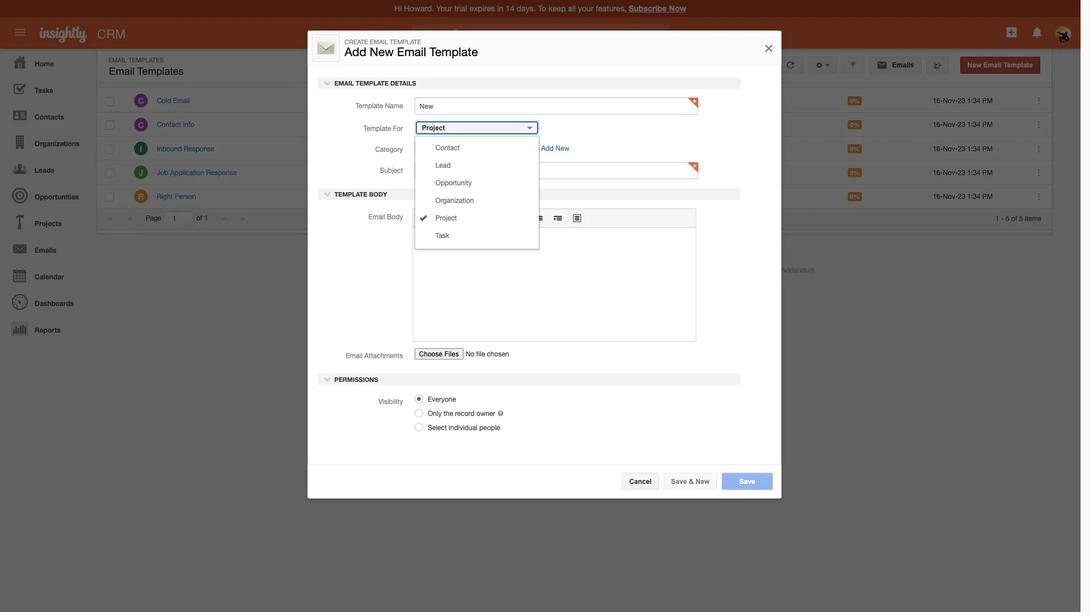 Task type: describe. For each thing, give the bounding box(es) containing it.
16-nov-23 1:34 pm for me
[[933, 192, 993, 200]]

2 1 from the left
[[996, 214, 999, 222]]

opportunity link
[[415, 175, 539, 190]]

c link for contact info
[[134, 118, 148, 131]]

ok image
[[419, 214, 427, 222]]

select
[[428, 424, 447, 432]]

for for i
[[332, 145, 340, 153]]

navigation containing home
[[0, 49, 91, 342]]

0 vertical spatial name
[[157, 73, 176, 81]]

home link
[[3, 49, 91, 75]]

new email template
[[968, 61, 1033, 69]]

created date
[[932, 73, 975, 81]]

new email template link
[[960, 57, 1040, 74]]

thanks for contacting us. link
[[308, 145, 385, 153]]

add inside 'create email template add new email template'
[[345, 45, 366, 59]]

dashboards
[[35, 300, 74, 307]]

1:34 for time
[[967, 97, 981, 105]]

1:34 inside j row
[[967, 169, 981, 176]]

-
[[1001, 214, 1004, 222]]

point
[[336, 192, 351, 200]]

16- for me
[[933, 192, 943, 200]]

0% inside j row
[[850, 169, 860, 176]]

1 vertical spatial add
[[541, 144, 554, 152]]

thanks for connecting
[[308, 121, 376, 129]]

template for
[[363, 124, 403, 132]]

to for r
[[364, 192, 370, 200]]

add new link
[[541, 144, 569, 152]]

sales cell for r
[[602, 185, 688, 209]]

created
[[932, 73, 958, 81]]

save & new button
[[664, 473, 717, 490]]

16- for us.
[[933, 145, 943, 153]]

howard brown link for can you point me to the right person?
[[460, 192, 505, 200]]

general
[[422, 145, 447, 153]]

1 vertical spatial templates
[[137, 66, 184, 77]]

0% for time
[[850, 97, 860, 105]]

sales cell for c
[[602, 89, 688, 113]]

rate
[[866, 73, 881, 81]]

2 16-nov-23 1:34 pm from the top
[[933, 121, 993, 129]]

close image
[[763, 41, 775, 55]]

details
[[390, 80, 416, 87]]

leads
[[35, 166, 54, 174]]

refresh list image
[[785, 61, 796, 69]]

howard brown for thanks for contacting us.
[[460, 145, 505, 153]]

2 pm from the top
[[983, 121, 993, 129]]

contact inside menu
[[436, 144, 460, 152]]

4 0% cell from the top
[[839, 161, 924, 185]]

emails inside navigation
[[35, 246, 56, 254]]

cold email link
[[157, 97, 195, 105]]

calendar link
[[3, 262, 91, 289]]

page
[[146, 214, 161, 222]]

template type
[[696, 73, 742, 81]]

pm inside j row
[[983, 169, 993, 176]]

everyone
[[426, 396, 456, 404]]

lead cell
[[688, 89, 839, 113]]

owner
[[477, 410, 495, 418]]

notifications image
[[1031, 26, 1044, 39]]

16- inside j row
[[933, 169, 943, 176]]

howard brown for do you have time to connect?
[[460, 97, 505, 105]]

connecting
[[342, 121, 376, 129]]

none radio inside add new email template dialog
[[415, 395, 423, 404]]

1 horizontal spatial emails link
[[869, 57, 922, 74]]

howard for thanks for contacting us.
[[460, 145, 484, 153]]

pm for time
[[983, 97, 993, 105]]

template name
[[356, 102, 403, 110]]

howard brown for thanks for connecting
[[460, 121, 505, 129]]

projects link
[[3, 209, 91, 235]]

us.
[[376, 145, 385, 153]]

contact for contact info
[[157, 121, 181, 129]]

0 vertical spatial emails
[[890, 61, 914, 69]]

job application response link
[[157, 169, 242, 176]]

task link
[[415, 228, 539, 243]]

you for c
[[319, 97, 330, 105]]

howard brown link for thanks for contacting us.
[[460, 145, 505, 153]]

r
[[138, 192, 144, 201]]

can
[[308, 192, 321, 200]]

have
[[332, 97, 346, 105]]

save for save & new
[[671, 478, 687, 486]]

open
[[847, 73, 864, 81]]

the inside add new email template dialog
[[444, 410, 453, 418]]

brown for thanks for connecting
[[485, 121, 505, 129]]

pm for me
[[983, 192, 993, 200]]

add new email template dialog
[[308, 31, 781, 499]]

brown for can you point me to the right person?
[[485, 192, 505, 200]]

all link
[[411, 24, 446, 44]]

category inside add new email template dialog
[[375, 145, 403, 153]]

for
[[393, 124, 403, 132]]

&
[[689, 478, 694, 486]]

email inside c row
[[173, 97, 190, 105]]

now
[[669, 4, 686, 13]]

blog
[[401, 266, 415, 274]]

contact for contact cell associated with j
[[696, 169, 721, 176]]

data processing addendum
[[730, 266, 815, 274]]

new up date
[[968, 61, 982, 69]]

nov- for me
[[943, 192, 958, 200]]

response inside i row
[[184, 145, 214, 153]]

contact cell for j
[[688, 161, 839, 185]]

new up subject text box
[[556, 144, 569, 152]]

owner
[[459, 73, 481, 81]]

can you point me to the right person?
[[308, 192, 424, 200]]

application inside add new email template dialog
[[413, 209, 696, 342]]

1 5 from the left
[[1006, 214, 1010, 222]]

task
[[436, 232, 449, 239]]

right person link
[[157, 192, 202, 200]]

23 inside j row
[[958, 169, 966, 176]]

i
[[140, 144, 142, 153]]

open rate
[[847, 73, 881, 81]]

contact link
[[415, 140, 539, 155]]

1 vertical spatial emails link
[[3, 235, 91, 262]]

right
[[157, 192, 173, 200]]

chevron down image for permissions
[[324, 376, 332, 383]]

j row
[[97, 161, 1052, 185]]

template body
[[333, 191, 387, 198]]

the inside r row
[[372, 192, 382, 200]]

howard for can you point me to the right person?
[[460, 192, 484, 200]]

brown for do you have time to connect?
[[485, 97, 505, 105]]

16-nov-23 1:34 pm cell for us.
[[924, 137, 1023, 161]]

blog link
[[401, 266, 415, 274]]

crm
[[97, 27, 126, 41]]

toolbar inside add new email template dialog
[[413, 209, 696, 228]]

contact info
[[157, 121, 194, 129]]

2 5 from the left
[[1019, 214, 1023, 222]]

of 1
[[196, 214, 208, 222]]

opportunities link
[[3, 182, 91, 209]]

calendar
[[35, 273, 64, 281]]

1 horizontal spatial category
[[611, 73, 640, 81]]

16-nov-23 1:34 pm for time
[[933, 97, 993, 105]]

0% cell for us.
[[839, 137, 924, 161]]

0% cell for time
[[839, 89, 924, 113]]

lead link
[[415, 158, 539, 173]]

thanks for contacting us.
[[308, 145, 385, 153]]

howard for thanks for connecting
[[460, 121, 484, 129]]

4 16-nov-23 1:34 pm cell from the top
[[924, 161, 1023, 185]]

job
[[157, 169, 168, 176]]

r link
[[134, 190, 148, 203]]

r row
[[97, 185, 1052, 209]]

privacy policy link
[[676, 266, 718, 274]]

brown for thanks for contacting us.
[[485, 145, 505, 153]]

j
[[139, 168, 143, 177]]

cold
[[157, 97, 171, 105]]

opportunity
[[436, 179, 472, 187]]

16-nov-23 1:34 pm cell for me
[[924, 185, 1023, 209]]

project for project link
[[436, 214, 457, 222]]

chevron down image for template body
[[324, 190, 332, 198]]

email attachments
[[346, 352, 403, 360]]

template inside row
[[696, 73, 725, 81]]

type
[[727, 73, 742, 81]]

person?
[[399, 192, 424, 200]]

do you have time to connect? link
[[308, 97, 400, 105]]

projects
[[35, 220, 62, 227]]

contacts
[[35, 113, 64, 121]]



Task type: vqa. For each thing, say whether or not it's contained in the screenshot.
"16-Nov-23 1:34 PM" cell related to Thanks for contacting us.
no



Task type: locate. For each thing, give the bounding box(es) containing it.
1 vertical spatial project
[[436, 214, 457, 222]]

1 of from the left
[[196, 214, 202, 222]]

0% for me
[[850, 193, 860, 200]]

1 pm from the top
[[983, 97, 993, 105]]

16-nov-23 1:34 pm for us.
[[933, 145, 993, 153]]

1 16-nov-23 1:34 pm from the top
[[933, 97, 993, 105]]

howard brown down the owner
[[460, 97, 505, 105]]

3 howard brown link from the top
[[460, 145, 505, 153]]

create
[[345, 38, 368, 45]]

3 howard brown from the top
[[460, 145, 505, 153]]

pm for us.
[[983, 145, 993, 153]]

thanks for c
[[308, 121, 330, 129]]

all
[[423, 30, 431, 39]]

c
[[138, 96, 144, 106], [138, 120, 144, 130]]

for for c
[[332, 121, 340, 129]]

howard brown link down the owner
[[460, 97, 505, 105]]

5 1:34 from the top
[[967, 192, 981, 200]]

privacy
[[676, 266, 698, 274]]

the left right
[[372, 192, 382, 200]]

you inside r row
[[323, 192, 334, 200]]

2 sales from the top
[[613, 193, 630, 200]]

tasks link
[[3, 75, 91, 102]]

1 horizontal spatial emails
[[890, 61, 914, 69]]

1 contact cell from the top
[[688, 161, 839, 185]]

howard brown link up contact link on the left top
[[460, 121, 505, 129]]

add new
[[541, 144, 569, 152]]

4 howard brown link from the top
[[460, 192, 505, 200]]

1 chevron down image from the top
[[324, 190, 332, 198]]

addendum
[[781, 266, 815, 274]]

nov- for us.
[[943, 145, 958, 153]]

5 right the -
[[1006, 214, 1010, 222]]

2 of from the left
[[1012, 214, 1017, 222]]

2 16-nov-23 1:34 pm cell from the top
[[924, 113, 1023, 137]]

4 0% from the top
[[850, 169, 860, 176]]

2 howard brown link from the top
[[460, 121, 505, 129]]

1 1 from the left
[[204, 214, 208, 222]]

subscribe
[[629, 4, 667, 13]]

1 vertical spatial to
[[364, 192, 370, 200]]

of
[[196, 214, 202, 222], [1012, 214, 1017, 222]]

0%
[[850, 97, 860, 105], [850, 121, 860, 129], [850, 145, 860, 153], [850, 169, 860, 176], [850, 193, 860, 200]]

1 horizontal spatial 5
[[1019, 214, 1023, 222]]

leads link
[[3, 155, 91, 182]]

2 c row from the top
[[97, 113, 1052, 137]]

2 contact cell from the top
[[688, 185, 839, 209]]

c link left the cold
[[134, 94, 148, 108]]

contact inside j row
[[696, 169, 721, 176]]

16-
[[933, 97, 943, 105], [933, 121, 943, 129], [933, 145, 943, 153], [933, 169, 943, 176], [933, 192, 943, 200]]

1 16- from the top
[[933, 97, 943, 105]]

1 for from the top
[[332, 121, 340, 129]]

1 thanks from the top
[[308, 121, 330, 129]]

0 vertical spatial to
[[363, 97, 369, 105]]

16-nov-23 1:34 pm cell for time
[[924, 89, 1023, 113]]

16-nov-23 1:34 pm inside j row
[[933, 169, 993, 176]]

templates
[[128, 56, 164, 64], [137, 66, 184, 77]]

5 23 from the top
[[958, 192, 966, 200]]

c link for cold email
[[134, 94, 148, 108]]

0 horizontal spatial add
[[345, 45, 366, 59]]

email templates button
[[106, 63, 186, 80]]

attachments
[[364, 352, 403, 360]]

menu containing contact
[[415, 140, 539, 246]]

contacting
[[342, 145, 374, 153]]

0 vertical spatial add
[[345, 45, 366, 59]]

pm inside r row
[[983, 192, 993, 200]]

save button
[[722, 473, 773, 490]]

c up 'i' link
[[138, 120, 144, 130]]

23 for us.
[[958, 145, 966, 153]]

4 pm from the top
[[983, 169, 993, 176]]

0% cell
[[839, 89, 924, 113], [839, 113, 924, 137], [839, 137, 924, 161], [839, 161, 924, 185], [839, 185, 924, 209]]

nov- for time
[[943, 97, 958, 105]]

lead down template type
[[696, 97, 711, 105]]

1 sales cell from the top
[[602, 89, 688, 113]]

1 vertical spatial sales
[[613, 193, 630, 200]]

1:34
[[967, 97, 981, 105], [967, 121, 981, 129], [967, 145, 981, 153], [967, 169, 981, 176], [967, 192, 981, 200]]

howard brown link down opportunity link
[[460, 192, 505, 200]]

i row
[[97, 137, 1052, 161]]

0 vertical spatial templates
[[128, 56, 164, 64]]

to inside r row
[[364, 192, 370, 200]]

1 vertical spatial you
[[323, 192, 334, 200]]

howard brown link for thanks for connecting
[[460, 121, 505, 129]]

brown inside i row
[[485, 145, 505, 153]]

0 vertical spatial response
[[184, 145, 214, 153]]

4 23 from the top
[[958, 169, 966, 176]]

subscribe now
[[629, 4, 686, 13]]

2 16- from the top
[[933, 121, 943, 129]]

do
[[308, 97, 317, 105]]

2 1:34 from the top
[[967, 121, 981, 129]]

0 vertical spatial c link
[[134, 94, 148, 108]]

16-nov-23 1:34 pm
[[933, 97, 993, 105], [933, 121, 993, 129], [933, 145, 993, 153], [933, 169, 993, 176], [933, 192, 993, 200]]

0 horizontal spatial emails link
[[3, 235, 91, 262]]

1 23 from the top
[[958, 97, 966, 105]]

c row up i row
[[97, 89, 1052, 113]]

brown down opportunity link
[[485, 192, 505, 200]]

contact inside r row
[[696, 192, 721, 200]]

1 vertical spatial subject
[[380, 166, 403, 174]]

brown up the lead link
[[485, 145, 505, 153]]

contact for r's contact cell
[[696, 192, 721, 200]]

howard for do you have time to connect?
[[460, 97, 484, 105]]

select individual people
[[426, 424, 500, 432]]

thanks down thanks for connecting
[[308, 145, 330, 153]]

c link up 'i' link
[[134, 118, 148, 131]]

1:34 inside i row
[[967, 145, 981, 153]]

new right &
[[696, 478, 710, 486]]

for left "contacting"
[[332, 145, 340, 153]]

howard up the lead link
[[460, 145, 484, 153]]

permissions
[[333, 376, 378, 383]]

4 howard brown from the top
[[460, 192, 505, 200]]

info
[[183, 121, 194, 129]]

Search this list... text field
[[644, 57, 772, 74]]

emails link down the projects
[[3, 235, 91, 262]]

2 c link from the top
[[134, 118, 148, 131]]

thanks inside i row
[[308, 145, 330, 153]]

visibility
[[378, 398, 403, 406]]

4 16-nov-23 1:34 pm from the top
[[933, 169, 993, 176]]

16- inside r row
[[933, 192, 943, 200]]

response right 'application'
[[206, 169, 237, 176]]

0 horizontal spatial lead
[[436, 161, 451, 169]]

can you point me to the right person? link
[[308, 192, 424, 200]]

1 vertical spatial for
[[332, 145, 340, 153]]

3 23 from the top
[[958, 145, 966, 153]]

4 howard from the top
[[460, 192, 484, 200]]

1:34 for us.
[[967, 145, 981, 153]]

project inside button
[[422, 124, 445, 132]]

0% for us.
[[850, 145, 860, 153]]

nov- inside r row
[[943, 192, 958, 200]]

3 16- from the top
[[933, 145, 943, 153]]

howard brown up the lead link
[[460, 145, 505, 153]]

1 howard brown link from the top
[[460, 97, 505, 105]]

None checkbox
[[106, 97, 114, 106], [106, 169, 114, 178], [106, 193, 114, 202], [106, 97, 114, 106], [106, 169, 114, 178], [106, 193, 114, 202]]

2 c from the top
[[138, 120, 144, 130]]

toolbar
[[413, 209, 696, 228]]

of right the -
[[1012, 214, 1017, 222]]

contact cell for r
[[688, 185, 839, 209]]

add up email template details
[[345, 45, 366, 59]]

1 horizontal spatial the
[[444, 410, 453, 418]]

category
[[611, 73, 640, 81], [375, 145, 403, 153]]

c row
[[97, 89, 1052, 113], [97, 113, 1052, 137]]

sales inside r row
[[613, 193, 630, 200]]

3 howard from the top
[[460, 145, 484, 153]]

1 left the -
[[996, 214, 999, 222]]

1 16-nov-23 1:34 pm cell from the top
[[924, 89, 1023, 113]]

5 nov- from the top
[[943, 192, 958, 200]]

body for template body
[[369, 191, 387, 198]]

1 vertical spatial emails
[[35, 246, 56, 254]]

howard brown up contact link on the left top
[[460, 121, 505, 129]]

0 vertical spatial emails link
[[869, 57, 922, 74]]

3 pm from the top
[[983, 145, 993, 153]]

howard down the owner
[[460, 97, 484, 105]]

0% cell for me
[[839, 185, 924, 209]]

howard brown link
[[460, 97, 505, 105], [460, 121, 505, 129], [460, 145, 505, 153], [460, 192, 505, 200]]

row
[[97, 66, 1051, 88]]

1 vertical spatial the
[[444, 410, 453, 418]]

email templates email templates
[[108, 56, 184, 77]]

1 - 5 of 5 items
[[996, 214, 1042, 222]]

1 c row from the top
[[97, 89, 1052, 113]]

time
[[348, 97, 361, 105]]

email body
[[368, 213, 403, 221]]

new inside button
[[696, 478, 710, 486]]

subject up do at the top left
[[308, 73, 333, 81]]

thanks inside c row
[[308, 121, 330, 129]]

response up job application response link
[[184, 145, 214, 153]]

1 vertical spatial c
[[138, 120, 144, 130]]

this record will only be visible to its creator and administrators. image
[[497, 410, 504, 418]]

record
[[455, 410, 475, 418]]

pm
[[983, 97, 993, 105], [983, 121, 993, 129], [983, 145, 993, 153], [983, 169, 993, 176], [983, 192, 993, 200]]

c for contact info
[[138, 120, 144, 130]]

sales cell
[[602, 89, 688, 113], [602, 185, 688, 209]]

1 horizontal spatial 1
[[996, 214, 999, 222]]

5 left the "items"
[[1019, 214, 1023, 222]]

do you have time to connect?
[[308, 97, 400, 105]]

5 16-nov-23 1:34 pm cell from the top
[[924, 185, 1023, 209]]

email
[[370, 38, 388, 45], [397, 45, 426, 59], [108, 56, 127, 64], [984, 61, 1002, 69], [109, 66, 134, 77], [334, 80, 354, 87], [173, 97, 190, 105], [368, 213, 385, 221], [346, 352, 363, 360]]

pm inside i row
[[983, 145, 993, 153]]

2 brown from the top
[[485, 121, 505, 129]]

project button
[[415, 120, 539, 136]]

name up for
[[385, 102, 403, 110]]

cell
[[602, 113, 688, 137], [688, 113, 839, 137], [602, 137, 688, 161], [688, 137, 839, 161], [300, 161, 451, 185], [451, 161, 602, 185], [602, 161, 688, 185]]

2 0% from the top
[[850, 121, 860, 129]]

0 vertical spatial c
[[138, 96, 144, 106]]

1 vertical spatial chevron down image
[[324, 376, 332, 383]]

None radio
[[415, 409, 423, 418], [415, 423, 423, 432], [415, 409, 423, 418], [415, 423, 423, 432]]

job application response
[[157, 169, 237, 176]]

1 horizontal spatial add
[[541, 144, 554, 152]]

the right the only
[[444, 410, 453, 418]]

howard up contact link on the left top
[[460, 121, 484, 129]]

c link
[[134, 94, 148, 108], [134, 118, 148, 131]]

1 vertical spatial category
[[375, 145, 403, 153]]

0 vertical spatial category
[[611, 73, 640, 81]]

cancel button
[[622, 473, 659, 490]]

to right me
[[364, 192, 370, 200]]

emails link right open
[[869, 57, 922, 74]]

4 16- from the top
[[933, 169, 943, 176]]

to right time
[[363, 97, 369, 105]]

organizations
[[35, 140, 80, 147]]

i link
[[134, 142, 148, 155]]

5 pm from the top
[[983, 192, 993, 200]]

0 horizontal spatial 5
[[1006, 214, 1010, 222]]

lead down the general
[[436, 161, 451, 169]]

chevron down image
[[324, 190, 332, 198], [324, 376, 332, 383]]

save for save
[[739, 478, 755, 486]]

c row up add new link in the top of the page
[[97, 113, 1052, 137]]

row containing name
[[97, 66, 1051, 88]]

0 horizontal spatial save
[[671, 478, 687, 486]]

save right &
[[739, 478, 755, 486]]

1 horizontal spatial subject
[[380, 166, 403, 174]]

0 vertical spatial sales
[[613, 97, 630, 105]]

you right do at the top left
[[319, 97, 330, 105]]

1:34 for me
[[967, 192, 981, 200]]

5
[[1006, 214, 1010, 222], [1019, 214, 1023, 222]]

general button
[[415, 141, 539, 157]]

sales for r
[[613, 193, 630, 200]]

0 vertical spatial subject
[[308, 73, 333, 81]]

1 vertical spatial lead
[[436, 161, 451, 169]]

row group containing c
[[97, 89, 1052, 209]]

of down right person link
[[196, 214, 202, 222]]

0 vertical spatial sales cell
[[602, 89, 688, 113]]

2 for from the top
[[332, 145, 340, 153]]

1 c link from the top
[[134, 94, 148, 108]]

brown
[[485, 97, 505, 105], [485, 121, 505, 129], [485, 145, 505, 153], [485, 192, 505, 200]]

howard inside r row
[[460, 192, 484, 200]]

nov- inside i row
[[943, 145, 958, 153]]

5 0% from the top
[[850, 193, 860, 200]]

2 23 from the top
[[958, 121, 966, 129]]

save & new
[[671, 478, 710, 486]]

subject inside row
[[308, 73, 333, 81]]

1 horizontal spatial name
[[385, 102, 403, 110]]

0 vertical spatial chevron down image
[[324, 190, 332, 198]]

1 down job application response link
[[204, 214, 208, 222]]

1 horizontal spatial lead
[[696, 97, 711, 105]]

organizations link
[[3, 129, 91, 155]]

contact
[[157, 121, 181, 129], [436, 144, 460, 152], [696, 169, 721, 176], [696, 192, 721, 200]]

1 nov- from the top
[[943, 97, 958, 105]]

sales for c
[[613, 97, 630, 105]]

16-nov-23 1:34 pm inside r row
[[933, 192, 993, 200]]

1 horizontal spatial of
[[1012, 214, 1017, 222]]

16-nov-23 1:34 pm cell
[[924, 89, 1023, 113], [924, 113, 1023, 137], [924, 137, 1023, 161], [924, 161, 1023, 185], [924, 185, 1023, 209]]

you for r
[[323, 192, 334, 200]]

chevron down image left permissions
[[324, 376, 332, 383]]

5 16-nov-23 1:34 pm from the top
[[933, 192, 993, 200]]

0 vertical spatial you
[[319, 97, 330, 105]]

3 brown from the top
[[485, 145, 505, 153]]

1 save from the left
[[671, 478, 687, 486]]

1 howard brown from the top
[[460, 97, 505, 105]]

data processing addendum link
[[730, 266, 815, 274]]

23 inside r row
[[958, 192, 966, 200]]

0 vertical spatial project
[[422, 124, 445, 132]]

1 vertical spatial thanks
[[308, 145, 330, 153]]

howard brown for can you point me to the right person?
[[460, 192, 505, 200]]

sales inside c row
[[613, 97, 630, 105]]

None file field
[[415, 348, 543, 365]]

2 nov- from the top
[[943, 121, 958, 129]]

2 sales cell from the top
[[602, 185, 688, 209]]

body down right
[[387, 213, 403, 221]]

new right create
[[370, 45, 394, 59]]

right person
[[157, 192, 196, 200]]

16- for time
[[933, 97, 943, 105]]

0% inside i row
[[850, 145, 860, 153]]

none file field inside add new email template dialog
[[415, 348, 543, 365]]

project inside menu
[[436, 214, 457, 222]]

1:34 inside r row
[[967, 192, 981, 200]]

to inside c row
[[363, 97, 369, 105]]

to for c
[[363, 97, 369, 105]]

brown up contact link on the left top
[[485, 121, 505, 129]]

navigation
[[0, 49, 91, 342]]

0 vertical spatial body
[[369, 191, 387, 198]]

chevron down image
[[324, 79, 332, 87]]

save
[[671, 478, 687, 486], [739, 478, 755, 486]]

0 vertical spatial thanks
[[308, 121, 330, 129]]

23
[[958, 97, 966, 105], [958, 121, 966, 129], [958, 145, 966, 153], [958, 169, 966, 176], [958, 192, 966, 200]]

1 vertical spatial body
[[387, 213, 403, 221]]

4 1:34 from the top
[[967, 169, 981, 176]]

cancel
[[629, 478, 652, 486]]

inbound response
[[157, 145, 214, 153]]

2 chevron down image from the top
[[324, 376, 332, 383]]

1 0% cell from the top
[[839, 89, 924, 113]]

23 for me
[[958, 192, 966, 200]]

16- inside i row
[[933, 145, 943, 153]]

name up the cold
[[157, 73, 176, 81]]

4 nov- from the top
[[943, 169, 958, 176]]

0 horizontal spatial emails
[[35, 246, 56, 254]]

project for project button
[[422, 124, 445, 132]]

0 horizontal spatial the
[[372, 192, 382, 200]]

2 howard from the top
[[460, 121, 484, 129]]

only
[[428, 410, 442, 418]]

1 horizontal spatial save
[[739, 478, 755, 486]]

1 brown from the top
[[485, 97, 505, 105]]

dashboards link
[[3, 289, 91, 315]]

0 horizontal spatial 1
[[204, 214, 208, 222]]

howard inside i row
[[460, 145, 484, 153]]

lead
[[696, 97, 711, 105], [436, 161, 451, 169]]

None radio
[[415, 395, 423, 404]]

Subject text field
[[415, 162, 698, 179]]

project link
[[415, 211, 539, 225]]

add up subject text box
[[541, 144, 554, 152]]

menu inside add new email template dialog
[[415, 140, 539, 246]]

3 16-nov-23 1:34 pm cell from the top
[[924, 137, 1023, 161]]

brown inside r row
[[485, 192, 505, 200]]

0 horizontal spatial category
[[375, 145, 403, 153]]

save left &
[[671, 478, 687, 486]]

j link
[[134, 166, 148, 179]]

Search all data.... text field
[[446, 24, 669, 44]]

0 horizontal spatial subject
[[308, 73, 333, 81]]

right
[[384, 192, 397, 200]]

project up the task
[[436, 214, 457, 222]]

0 horizontal spatial name
[[157, 73, 176, 81]]

1 howard from the top
[[460, 97, 484, 105]]

1 vertical spatial c link
[[134, 118, 148, 131]]

application
[[413, 209, 696, 342]]

row group
[[97, 89, 1052, 209]]

body for email body
[[387, 213, 403, 221]]

contact inside c row
[[157, 121, 181, 129]]

contact cell
[[688, 161, 839, 185], [688, 185, 839, 209]]

5 0% cell from the top
[[839, 185, 924, 209]]

new inside 'create email template add new email template'
[[370, 45, 394, 59]]

Name text field
[[415, 98, 698, 115]]

1 0% from the top
[[850, 97, 860, 105]]

0 horizontal spatial of
[[196, 214, 202, 222]]

body
[[369, 191, 387, 198], [387, 213, 403, 221]]

3 nov- from the top
[[943, 145, 958, 153]]

1 vertical spatial name
[[385, 102, 403, 110]]

for
[[332, 121, 340, 129], [332, 145, 340, 153]]

None checkbox
[[106, 72, 114, 81], [106, 121, 114, 130], [106, 145, 114, 154], [106, 72, 114, 81], [106, 121, 114, 130], [106, 145, 114, 154]]

reports
[[35, 326, 60, 334]]

1 c from the top
[[138, 96, 144, 106]]

person
[[175, 192, 196, 200]]

for left connecting
[[332, 121, 340, 129]]

you right can
[[323, 192, 334, 200]]

you inside c row
[[319, 97, 330, 105]]

save inside "save & new" button
[[671, 478, 687, 486]]

howard brown link for do you have time to connect?
[[460, 97, 505, 105]]

application
[[170, 169, 204, 176]]

for inside i row
[[332, 145, 340, 153]]

c for cold email
[[138, 96, 144, 106]]

project up the general
[[422, 124, 445, 132]]

1 sales from the top
[[613, 97, 630, 105]]

c left the cold
[[138, 96, 144, 106]]

response inside j row
[[206, 169, 237, 176]]

body right me
[[369, 191, 387, 198]]

chevron down image right can
[[324, 190, 332, 198]]

23 for time
[[958, 97, 966, 105]]

howard brown link up the lead link
[[460, 145, 505, 153]]

subject down us.
[[380, 166, 403, 174]]

name inside add new email template dialog
[[385, 102, 403, 110]]

2 thanks from the top
[[308, 145, 330, 153]]

lead inside 'cell'
[[696, 97, 711, 105]]

1 1:34 from the top
[[967, 97, 981, 105]]

items
[[1025, 214, 1042, 222]]

reports link
[[3, 315, 91, 342]]

23 inside i row
[[958, 145, 966, 153]]

home
[[35, 60, 54, 68]]

3 0% from the top
[[850, 145, 860, 153]]

tasks
[[35, 86, 53, 94]]

thanks for i
[[308, 145, 330, 153]]

save inside save button
[[739, 478, 755, 486]]

howard brown down opportunity link
[[460, 192, 505, 200]]

4 brown from the top
[[485, 192, 505, 200]]

3 0% cell from the top
[[839, 137, 924, 161]]

0 vertical spatial for
[[332, 121, 340, 129]]

nov- inside j row
[[943, 169, 958, 176]]

0 vertical spatial the
[[372, 192, 382, 200]]

for inside c row
[[332, 121, 340, 129]]

thanks down do at the top left
[[308, 121, 330, 129]]

2 0% cell from the top
[[839, 113, 924, 137]]

howard brown inside r row
[[460, 192, 505, 200]]

1 vertical spatial sales cell
[[602, 185, 688, 209]]

0% inside r row
[[850, 193, 860, 200]]

menu
[[415, 140, 539, 246]]

0 vertical spatial lead
[[696, 97, 711, 105]]

2 save from the left
[[739, 478, 755, 486]]

brown up project button
[[485, 97, 505, 105]]

lead inside add new email template dialog
[[436, 161, 451, 169]]

3 16-nov-23 1:34 pm from the top
[[933, 145, 993, 153]]

16-nov-23 1:34 pm inside i row
[[933, 145, 993, 153]]

you
[[319, 97, 330, 105], [323, 192, 334, 200]]

2 howard brown from the top
[[460, 121, 505, 129]]

3 1:34 from the top
[[967, 145, 981, 153]]

5 16- from the top
[[933, 192, 943, 200]]

howard down opportunity link
[[460, 192, 484, 200]]

processing
[[746, 266, 780, 274]]

organization
[[436, 196, 474, 204]]

1 vertical spatial response
[[206, 169, 237, 176]]

subject inside add new email template dialog
[[380, 166, 403, 174]]

subscribe now link
[[629, 4, 686, 13]]

howard brown inside i row
[[460, 145, 505, 153]]



